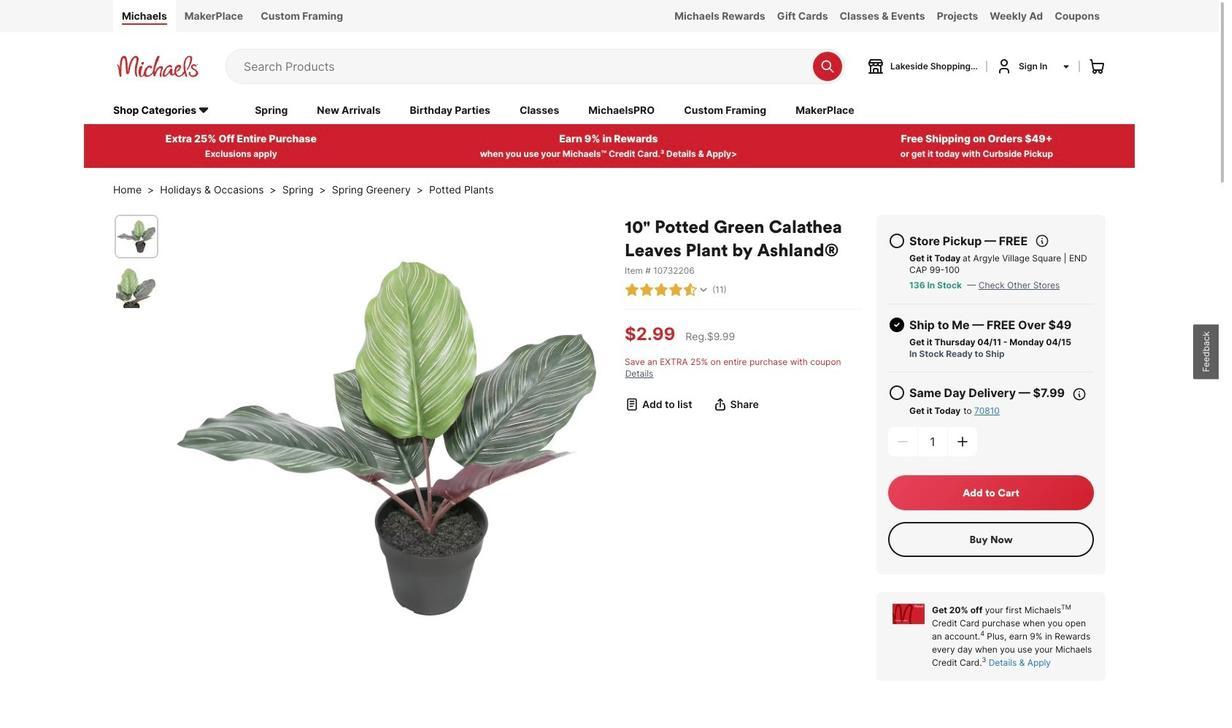 Task type: locate. For each thing, give the bounding box(es) containing it.
tabler image
[[889, 232, 906, 250], [625, 282, 640, 297], [654, 282, 669, 297], [669, 282, 683, 297], [683, 282, 698, 297], [625, 397, 640, 412]]

10&#x22; potted green calathea leaves plant by ashland&#xae; image
[[165, 214, 610, 660], [116, 216, 157, 257], [116, 267, 157, 308]]

plcc card logo image
[[893, 604, 925, 624]]

button to increment counter for number stepper image
[[956, 434, 970, 449]]

tabler image
[[1035, 233, 1050, 248], [640, 282, 654, 297], [698, 284, 710, 296], [889, 384, 906, 401]]

Search Input field
[[244, 50, 806, 83]]



Task type: describe. For each thing, give the bounding box(es) containing it.
search button image
[[821, 59, 835, 74]]

Number Stepper text field
[[919, 427, 948, 456]]

open samedaydelivery details modal image
[[1073, 387, 1087, 401]]



Task type: vqa. For each thing, say whether or not it's contained in the screenshot.
Valentine's Day yarn & needlework
no



